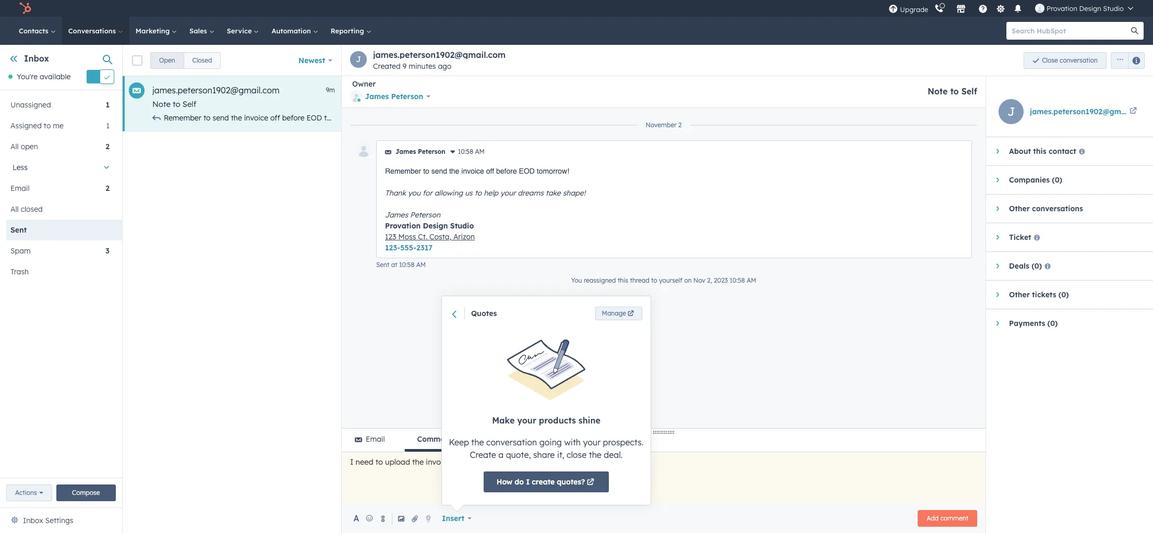 Task type: describe. For each thing, give the bounding box(es) containing it.
arizon inside james peterson provation design studio 123 moss ct. costa, arizon 123-555-2317
[[453, 232, 475, 242]]

the inside email from james.peterson1902@gmail.com with subject note to self row
[[231, 113, 242, 123]]

10:58 am
[[458, 148, 485, 156]]

remember for remember to send the invoice off before eod tomorrow!
[[385, 167, 421, 175]]

closed
[[192, 56, 212, 64]]

caret image inside other conversations dropdown button
[[997, 206, 999, 212]]

comment
[[417, 435, 452, 444]]

remember to send the invoice off before eod tomorrow!  thank you for allowing us to help your dreams take shape!  james peterson provation design studio 123 moss ct. costa, arizon 123-555-2317
[[164, 113, 843, 123]]

provation inside james peterson provation design studio 123 moss ct. costa, arizon 123-555-2317
[[385, 221, 421, 231]]

less
[[13, 163, 28, 172]]

provation inside email from james.peterson1902@gmail.com with subject note to self row
[[621, 113, 654, 123]]

on
[[684, 277, 692, 284]]

yourself
[[659, 277, 683, 284]]

share
[[533, 450, 555, 460]]

calling icon button
[[931, 2, 948, 15]]

manage
[[602, 310, 626, 317]]

search button
[[1126, 22, 1144, 40]]

menu containing provation design studio
[[888, 0, 1141, 17]]

9
[[403, 62, 407, 71]]

marketplaces image
[[957, 5, 966, 14]]

insert
[[442, 514, 465, 523]]

eod for remember to send the invoice off before eod tomorrow!
[[519, 167, 535, 175]]

moss inside email from james.peterson1902@gmail.com with subject note to self row
[[720, 113, 737, 123]]

sent button
[[6, 220, 110, 241]]

1 vertical spatial james peterson
[[396, 148, 446, 156]]

your right make
[[517, 415, 537, 426]]

how do i create quotes?
[[497, 478, 585, 487]]

inbox for inbox
[[24, 53, 49, 64]]

owner
[[352, 79, 376, 89]]

would
[[515, 457, 536, 467]]

1 vertical spatial allowing
[[435, 188, 463, 198]]

caret image for other tickets (0)
[[997, 292, 999, 298]]

automation
[[272, 27, 313, 35]]

conversations
[[1032, 204, 1083, 213]]

design inside 'popup button'
[[1080, 4, 1102, 13]]

assigned to me
[[10, 121, 64, 131]]

add comment group
[[918, 510, 978, 527]]

more info image
[[450, 149, 456, 156]]

james inside james peterson provation design studio 123 moss ct. costa, arizon 123-555-2317
[[385, 210, 408, 220]]

main content containing james.peterson1902@gmail.com
[[123, 45, 1153, 533]]

james inside row
[[564, 113, 587, 123]]

going
[[540, 437, 562, 448]]

you're available
[[17, 72, 71, 82]]

newest button
[[292, 50, 339, 71]]

created
[[373, 62, 401, 71]]

1 horizontal spatial thank
[[385, 188, 406, 198]]

closed
[[21, 205, 43, 214]]

design inside email from james.peterson1902@gmail.com with subject note to self row
[[656, 113, 680, 123]]

at
[[391, 261, 398, 269]]

your inside keep the conversation going with your prospects. create a quote, share it, close the deal.
[[583, 437, 601, 448]]

0 vertical spatial james.peterson1902@gmail.com
[[373, 50, 506, 60]]

caret image for ticket
[[997, 234, 999, 241]]

make
[[492, 415, 515, 426]]

(0) for companies (0)
[[1052, 175, 1063, 185]]

payments
[[1009, 319, 1046, 328]]

me
[[53, 121, 64, 131]]

marketplaces button
[[950, 0, 972, 17]]

1 horizontal spatial 10:58
[[458, 148, 473, 156]]

1 horizontal spatial for
[[423, 188, 433, 198]]

2 for email
[[106, 184, 110, 193]]

peterson inside row
[[589, 113, 619, 123]]

note inside row
[[152, 99, 171, 109]]

quote,
[[506, 450, 531, 460]]

shine
[[579, 415, 601, 426]]

with
[[564, 437, 581, 448]]

reassigned
[[584, 277, 616, 284]]

about
[[1009, 147, 1031, 156]]

open
[[159, 56, 175, 64]]

conversations link
[[62, 17, 129, 45]]

1 vertical spatial take
[[546, 188, 561, 198]]

search image
[[1132, 27, 1139, 34]]

caret image for payments (0)
[[997, 320, 999, 327]]

1 vertical spatial dreams
[[518, 188, 544, 198]]

note to self heading
[[928, 86, 978, 97]]

sent at 10:58 am
[[376, 261, 426, 269]]

this inside "dropdown button"
[[1034, 147, 1047, 156]]

1 horizontal spatial shape!
[[563, 188, 586, 198]]

close conversation
[[1042, 56, 1098, 64]]

1 for assigned to me
[[106, 121, 110, 131]]

create
[[470, 450, 496, 460]]

studio inside provation design studio 'popup button'
[[1104, 4, 1124, 13]]

payments (0)
[[1009, 319, 1058, 328]]

prospects.
[[603, 437, 644, 448]]

service
[[227, 27, 254, 35]]

about this contact
[[1009, 147, 1077, 156]]

1 vertical spatial am
[[416, 261, 426, 269]]

help button
[[974, 0, 992, 17]]

available
[[40, 72, 71, 82]]

james peterson button
[[350, 89, 431, 104]]

ticket button
[[986, 223, 1143, 252]]

email from james.peterson1902@gmail.com with subject note to self row
[[123, 76, 843, 132]]

0 vertical spatial am
[[475, 148, 485, 156]]

0 horizontal spatial 10:58
[[399, 261, 415, 269]]

comment button
[[404, 429, 465, 452]]

how
[[497, 478, 513, 487]]

november
[[646, 121, 677, 129]]

ago
[[438, 62, 452, 71]]

inbox settings link
[[23, 515, 73, 527]]

james peterson inside popup button
[[365, 92, 423, 101]]

make your products shine
[[492, 415, 601, 426]]

us inside email from james.peterson1902@gmail.com with subject note to self row
[[441, 113, 449, 123]]

0 vertical spatial self
[[962, 86, 978, 97]]

0 horizontal spatial this
[[560, 457, 573, 467]]

insert button
[[435, 508, 479, 529]]

minutes
[[409, 62, 436, 71]]

123 inside james peterson provation design studio 123 moss ct. costa, arizon 123-555-2317
[[385, 232, 396, 242]]

it,
[[557, 450, 564, 460]]

james.peterson1902@gmail.com inside row
[[152, 85, 280, 96]]

thank inside email from james.peterson1902@gmail.com with subject note to self row
[[361, 113, 382, 123]]

send for remember to send the invoice off before eod tomorrow!  thank you for allowing us to help your dreams take shape!  james peterson provation design studio 123 moss ct. costa, arizon 123-555-2317
[[213, 113, 229, 123]]

james peterson image
[[1036, 4, 1045, 13]]

actions
[[15, 489, 37, 497]]

payments (0) button
[[986, 310, 1143, 338]]

trash
[[10, 267, 29, 277]]

0 horizontal spatial email
[[10, 184, 30, 193]]

off for remember to send the invoice off before eod tomorrow!
[[486, 167, 494, 175]]

1 vertical spatial this
[[618, 277, 628, 284]]

peterson inside popup button
[[391, 92, 423, 101]]

compose
[[72, 489, 100, 497]]

you're
[[17, 72, 38, 82]]

do
[[515, 478, 524, 487]]

hubspot image
[[19, 2, 31, 15]]

before for remember to send the invoice off before eod tomorrow!  thank you for allowing us to help your dreams take shape!  james peterson provation design studio 123 moss ct. costa, arizon 123-555-2317
[[282, 113, 305, 123]]

123- inside james peterson provation design studio 123 moss ct. costa, arizon 123-555-2317
[[385, 243, 400, 253]]

james peterson provation design studio 123 moss ct. costa, arizon 123-555-2317
[[385, 210, 475, 253]]

2 vertical spatial am
[[747, 277, 757, 284]]

2 group from the left
[[1107, 52, 1145, 69]]

ct. inside email from james.peterson1902@gmail.com with subject note to self row
[[739, 113, 749, 123]]

provation design studio button
[[1029, 0, 1140, 17]]

lot
[[582, 457, 591, 467]]

peterson inside james peterson provation design studio 123 moss ct. costa, arizon 123-555-2317
[[410, 210, 441, 220]]

you reassigned this thread to yourself on nov 2, 2023 10:58 am
[[571, 277, 757, 284]]

conversation inside keep the conversation going with your prospects. create a quote, share it, close the deal.
[[486, 437, 537, 448]]

you're available image
[[8, 75, 13, 79]]

send for remember to send the invoice off before eod tomorrow!
[[431, 167, 447, 175]]

off for remember to send the invoice off before eod tomorrow!  thank you for allowing us to help your dreams take shape!  james peterson provation design studio 123 moss ct. costa, arizon 123-555-2317
[[270, 113, 280, 123]]

caret image inside companies (0) dropdown button
[[997, 177, 999, 183]]

9m
[[326, 86, 335, 94]]

other for other tickets (0)
[[1009, 290, 1030, 300]]

take inside email from james.peterson1902@gmail.com with subject note to self row
[[522, 113, 537, 123]]

costa, inside email from james.peterson1902@gmail.com with subject note to self row
[[751, 113, 773, 123]]

sent for sent
[[10, 226, 27, 235]]

companies
[[1009, 175, 1050, 185]]

november 2
[[646, 121, 682, 129]]

tomorrow! for remember to send the invoice off before eod tomorrow!  thank you for allowing us to help your dreams take shape!  james peterson provation design studio 123 moss ct. costa, arizon 123-555-2317
[[324, 113, 359, 123]]

provation design studio
[[1047, 4, 1124, 13]]

0 vertical spatial 2
[[678, 121, 682, 129]]

2317 inside email from james.peterson1902@gmail.com with subject note to self row
[[828, 113, 843, 123]]

1 horizontal spatial you
[[408, 188, 421, 198]]

close
[[567, 450, 587, 460]]

marketing
[[136, 27, 172, 35]]

close
[[1042, 56, 1058, 64]]

sales link
[[183, 17, 221, 45]]

2 vertical spatial invoice
[[426, 457, 451, 467]]

for inside email from james.peterson1902@gmail.com with subject note to self row
[[399, 113, 409, 123]]

caret image for about this contact
[[997, 148, 999, 154]]

contacts
[[19, 27, 50, 35]]

Closed button
[[183, 52, 221, 69]]

1 vertical spatial us
[[465, 188, 473, 198]]

1 horizontal spatial a
[[575, 457, 580, 467]]



Task type: vqa. For each thing, say whether or not it's contained in the screenshot.
Assigned to me '1'
yes



Task type: locate. For each thing, give the bounding box(es) containing it.
caret image left about
[[997, 148, 999, 154]]

that
[[498, 457, 513, 467]]

0 vertical spatial 123
[[706, 113, 718, 123]]

before inside email from james.peterson1902@gmail.com with subject note to self row
[[282, 113, 305, 123]]

caret image left "deals"
[[997, 263, 999, 269]]

1 vertical spatial note
[[152, 99, 171, 109]]

am up 'remember to send the invoice off before eod tomorrow!'
[[475, 148, 485, 156]]

remember to send the invoice off before eod tomorrow!
[[385, 167, 569, 175]]

arizon
[[775, 113, 796, 123], [453, 232, 475, 242]]

1 vertical spatial before
[[496, 167, 517, 175]]

studio down thank you for allowing us to help your dreams take shape!
[[450, 221, 474, 231]]

notifications button
[[1009, 0, 1027, 17]]

i left need
[[350, 457, 354, 467]]

help down 'remember to send the invoice off before eod tomorrow!'
[[484, 188, 498, 198]]

open
[[21, 142, 38, 152]]

1 vertical spatial ct.
[[418, 232, 428, 242]]

menu
[[888, 0, 1141, 17]]

all left closed
[[10, 205, 19, 214]]

products
[[539, 415, 576, 426]]

1 horizontal spatial note to self
[[928, 86, 978, 97]]

james peterson
[[365, 92, 423, 101], [396, 148, 446, 156]]

Open button
[[150, 52, 184, 69]]

123 up the 123-555-2317 link on the left top
[[385, 232, 396, 242]]

555- inside email from james.peterson1902@gmail.com with subject note to self row
[[812, 113, 828, 123]]

other tickets (0)
[[1009, 290, 1069, 300]]

group down search button
[[1107, 52, 1145, 69]]

2 horizontal spatial james.peterson1902@gmail.com
[[1030, 107, 1148, 116]]

1 other from the top
[[1009, 204, 1030, 213]]

0 vertical spatial send
[[213, 113, 229, 123]]

0 horizontal spatial 2317
[[416, 243, 433, 253]]

reporting link
[[325, 17, 378, 45]]

(0) right "deals"
[[1032, 261, 1042, 271]]

thread
[[630, 277, 650, 284]]

allowing inside email from james.peterson1902@gmail.com with subject note to self row
[[411, 113, 439, 123]]

all closed
[[10, 205, 43, 214]]

1 vertical spatial i
[[526, 478, 530, 487]]

james.peterson1902@gmail.com
[[373, 50, 506, 60], [152, 85, 280, 96], [1030, 107, 1148, 116]]

all for all open
[[10, 142, 19, 152]]

dreams inside email from james.peterson1902@gmail.com with subject note to self row
[[494, 113, 520, 123]]

email inside button
[[366, 435, 385, 444]]

service link
[[221, 17, 265, 45]]

2 caret image from the top
[[997, 177, 999, 183]]

self inside row
[[183, 99, 196, 109]]

1 horizontal spatial costa,
[[751, 113, 773, 123]]

0 vertical spatial for
[[399, 113, 409, 123]]

(0) right payments
[[1048, 319, 1058, 328]]

off inside email from james.peterson1902@gmail.com with subject note to self row
[[270, 113, 280, 123]]

1 horizontal spatial tomorrow!
[[537, 167, 569, 175]]

invoice inside email from james.peterson1902@gmail.com with subject note to self row
[[244, 113, 268, 123]]

contacts link
[[13, 17, 62, 45]]

help up the 10:58 am
[[460, 113, 475, 123]]

inbox settings
[[23, 516, 73, 526]]

nov
[[694, 277, 706, 284]]

5 caret image from the top
[[997, 263, 999, 269]]

easier
[[594, 457, 615, 467]]

unassigned
[[10, 100, 51, 110]]

you down james peterson popup button
[[384, 113, 397, 123]]

2317 inside james peterson provation design studio 123 moss ct. costa, arizon 123-555-2317
[[416, 243, 433, 253]]

deal.
[[604, 450, 623, 460]]

1 caret image from the top
[[997, 292, 999, 298]]

2 vertical spatial 10:58
[[730, 277, 745, 284]]

1 vertical spatial inbox
[[23, 516, 43, 526]]

companies (0)
[[1009, 175, 1063, 185]]

2317
[[828, 113, 843, 123], [416, 243, 433, 253]]

james.peterson1902@gmail.com created 9 minutes ago
[[373, 50, 506, 71]]

all left open
[[10, 142, 19, 152]]

4 caret image from the top
[[997, 234, 999, 241]]

this right make
[[560, 457, 573, 467]]

a left the lot
[[575, 457, 580, 467]]

companies (0) button
[[986, 166, 1143, 194]]

1 horizontal spatial remember
[[385, 167, 421, 175]]

1 horizontal spatial group
[[1107, 52, 1145, 69]]

0 vertical spatial shape!
[[539, 113, 562, 123]]

1 vertical spatial provation
[[621, 113, 654, 123]]

settings image
[[996, 4, 1006, 14]]

trash button
[[6, 262, 110, 283]]

1 horizontal spatial invoice
[[426, 457, 451, 467]]

1 horizontal spatial note
[[928, 86, 948, 97]]

hubspot link
[[13, 2, 39, 15]]

1 all from the top
[[10, 142, 19, 152]]

add
[[927, 515, 939, 522]]

this right about
[[1034, 147, 1047, 156]]

spam
[[10, 247, 31, 256]]

0 vertical spatial 555-
[[812, 113, 828, 123]]

other for other conversations
[[1009, 204, 1030, 213]]

sent inside button
[[10, 226, 27, 235]]

you
[[571, 277, 582, 284]]

design
[[1080, 4, 1102, 13], [656, 113, 680, 123], [423, 221, 448, 231]]

0 vertical spatial design
[[1080, 4, 1102, 13]]

eod inside email from james.peterson1902@gmail.com with subject note to self row
[[307, 113, 322, 123]]

about this contact button
[[986, 137, 1143, 165]]

1 vertical spatial costa,
[[430, 232, 451, 242]]

tomorrow!
[[324, 113, 359, 123], [537, 167, 569, 175]]

main content
[[123, 45, 1153, 533]]

2 all from the top
[[10, 205, 19, 214]]

eod for remember to send the invoice off before eod tomorrow!  thank you for allowing us to help your dreams take shape!  james peterson provation design studio 123 moss ct. costa, arizon 123-555-2317
[[307, 113, 322, 123]]

james inside popup button
[[365, 92, 389, 101]]

2
[[678, 121, 682, 129], [106, 142, 110, 152], [106, 184, 110, 193]]

2 vertical spatial james.peterson1902@gmail.com
[[1030, 107, 1148, 116]]

0 vertical spatial conversation
[[1060, 56, 1098, 64]]

caret image left payments
[[997, 320, 999, 327]]

need
[[356, 457, 374, 467]]

studio inside email from james.peterson1902@gmail.com with subject note to self row
[[682, 113, 704, 123]]

before for remember to send the invoice off before eod tomorrow!
[[496, 167, 517, 175]]

2 horizontal spatial 10:58
[[730, 277, 745, 284]]

thank you for allowing us to help your dreams take shape!
[[385, 188, 586, 198]]

sent for sent at 10:58 am
[[376, 261, 390, 269]]

123
[[706, 113, 718, 123], [385, 232, 396, 242]]

0 vertical spatial caret image
[[997, 292, 999, 298]]

1 vertical spatial eod
[[519, 167, 535, 175]]

1 vertical spatial for
[[423, 188, 433, 198]]

1 vertical spatial moss
[[398, 232, 416, 242]]

upgrade image
[[889, 4, 898, 14]]

hubspot,
[[463, 457, 496, 467]]

thank down james peterson popup button
[[361, 113, 382, 123]]

this left thread
[[618, 277, 628, 284]]

0 vertical spatial allowing
[[411, 113, 439, 123]]

0 vertical spatial off
[[270, 113, 280, 123]]

all inside button
[[10, 205, 19, 214]]

0 horizontal spatial arizon
[[453, 232, 475, 242]]

am down the 123-555-2317 link on the left top
[[416, 261, 426, 269]]

email down 'less'
[[10, 184, 30, 193]]

caret image left other tickets (0)
[[997, 292, 999, 298]]

group containing open
[[150, 52, 221, 69]]

0 vertical spatial 2317
[[828, 113, 843, 123]]

calling icon image
[[935, 4, 944, 14]]

sales
[[189, 27, 209, 35]]

1 horizontal spatial take
[[546, 188, 561, 198]]

sent up spam
[[10, 226, 27, 235]]

arizon inside email from james.peterson1902@gmail.com with subject note to self row
[[775, 113, 796, 123]]

help
[[460, 113, 475, 123], [484, 188, 498, 198]]

caret image left companies
[[997, 177, 999, 183]]

123- inside email from james.peterson1902@gmail.com with subject note to self row
[[798, 113, 812, 123]]

other inside other tickets (0) dropdown button
[[1009, 290, 1030, 300]]

123 inside email from james.peterson1902@gmail.com with subject note to self row
[[706, 113, 718, 123]]

this
[[1034, 147, 1047, 156], [618, 277, 628, 284], [560, 457, 573, 467]]

(0) for payments (0)
[[1048, 319, 1058, 328]]

123 right november 2
[[706, 113, 718, 123]]

0 vertical spatial note
[[928, 86, 948, 97]]

your down 'remember to send the invoice off before eod tomorrow!'
[[500, 188, 516, 198]]

caret image inside about this contact "dropdown button"
[[997, 148, 999, 154]]

other inside other conversations dropdown button
[[1009, 204, 1030, 213]]

dreams
[[494, 113, 520, 123], [518, 188, 544, 198]]

james peterson left more info icon
[[396, 148, 446, 156]]

allowing down 'remember to send the invoice off before eod tomorrow!'
[[435, 188, 463, 198]]

us down ago
[[441, 113, 449, 123]]

james.peterson1902@gmail.com up about this contact "dropdown button"
[[1030, 107, 1148, 116]]

1 vertical spatial design
[[656, 113, 680, 123]]

0 vertical spatial 123-
[[798, 113, 812, 123]]

0 vertical spatial note to self
[[928, 86, 978, 97]]

all closed button
[[6, 199, 110, 220]]

invoice for remember to send the invoice off before eod tomorrow!  thank you for allowing us to help your dreams take shape!  james peterson provation design studio 123 moss ct. costa, arizon 123-555-2317
[[244, 113, 268, 123]]

1 horizontal spatial i
[[526, 478, 530, 487]]

actions button
[[6, 485, 52, 502]]

add comment button
[[918, 510, 978, 527]]

upload
[[385, 457, 410, 467]]

(0) inside dropdown button
[[1048, 319, 1058, 328]]

caret image inside ticket dropdown button
[[997, 234, 999, 241]]

comment
[[941, 515, 969, 522]]

your up the 10:58 am
[[477, 113, 492, 123]]

2 caret image from the top
[[997, 320, 999, 327]]

other conversations
[[1009, 204, 1083, 213]]

1 vertical spatial caret image
[[997, 320, 999, 327]]

1 vertical spatial shape!
[[563, 188, 586, 198]]

1 horizontal spatial conversation
[[1060, 56, 1098, 64]]

1 horizontal spatial send
[[431, 167, 447, 175]]

moss inside james peterson provation design studio 123 moss ct. costa, arizon 123-555-2317
[[398, 232, 416, 242]]

1 horizontal spatial us
[[465, 188, 473, 198]]

1 vertical spatial 123-
[[385, 243, 400, 253]]

1 caret image from the top
[[997, 148, 999, 154]]

conversations
[[68, 27, 118, 35]]

notifications image
[[1014, 5, 1023, 14]]

1 vertical spatial note to self
[[152, 99, 196, 109]]

you
[[384, 113, 397, 123], [408, 188, 421, 198]]

0 vertical spatial before
[[282, 113, 305, 123]]

0 horizontal spatial design
[[423, 221, 448, 231]]

manage link
[[595, 307, 642, 320]]

keep the conversation going with your prospects. create a quote, share it, close the deal.
[[449, 437, 644, 460]]

conversation
[[1060, 56, 1098, 64], [486, 437, 537, 448]]

(0) inside "dropdown button"
[[1032, 261, 1042, 271]]

1 for unassigned
[[106, 100, 110, 110]]

0 horizontal spatial remember
[[164, 113, 201, 123]]

0 horizontal spatial shape!
[[539, 113, 562, 123]]

0 horizontal spatial invoice
[[244, 113, 268, 123]]

caret image
[[997, 292, 999, 298], [997, 320, 999, 327]]

0 vertical spatial james peterson
[[365, 92, 423, 101]]

2 horizontal spatial studio
[[1104, 4, 1124, 13]]

(0)
[[1052, 175, 1063, 185], [1032, 261, 1042, 271], [1059, 290, 1069, 300], [1048, 319, 1058, 328]]

0 horizontal spatial ct.
[[418, 232, 428, 242]]

caret image inside other tickets (0) dropdown button
[[997, 292, 999, 298]]

3 caret image from the top
[[997, 206, 999, 212]]

0 horizontal spatial tomorrow!
[[324, 113, 359, 123]]

0 horizontal spatial note to self
[[152, 99, 196, 109]]

(0) for deals (0)
[[1032, 261, 1042, 271]]

allowing down james peterson popup button
[[411, 113, 439, 123]]

1 vertical spatial email
[[366, 435, 385, 444]]

all
[[10, 142, 19, 152], [10, 205, 19, 214]]

tomorrow! inside email from james.peterson1902@gmail.com with subject note to self row
[[324, 113, 359, 123]]

2 horizontal spatial provation
[[1047, 4, 1078, 13]]

other tickets (0) button
[[986, 281, 1143, 309]]

help image
[[979, 5, 988, 14]]

note
[[928, 86, 948, 97], [152, 99, 171, 109]]

10:58 right more info icon
[[458, 148, 473, 156]]

1 vertical spatial 2317
[[416, 243, 433, 253]]

deals (0)
[[1009, 261, 1042, 271]]

help inside email from james.peterson1902@gmail.com with subject note to self row
[[460, 113, 475, 123]]

i right do
[[526, 478, 530, 487]]

eod
[[307, 113, 322, 123], [519, 167, 535, 175]]

remember inside email from james.peterson1902@gmail.com with subject note to self row
[[164, 113, 201, 123]]

sent left at
[[376, 261, 390, 269]]

caret image inside deals (0) "dropdown button"
[[997, 263, 999, 269]]

2 vertical spatial studio
[[450, 221, 474, 231]]

thank up james peterson provation design studio 123 moss ct. costa, arizon 123-555-2317
[[385, 188, 406, 198]]

a left quote,
[[499, 450, 504, 460]]

0 vertical spatial thank
[[361, 113, 382, 123]]

reporting
[[331, 27, 366, 35]]

group down sales
[[150, 52, 221, 69]]

1 group from the left
[[150, 52, 221, 69]]

10:58 right 2023
[[730, 277, 745, 284]]

0 vertical spatial dreams
[[494, 113, 520, 123]]

0 horizontal spatial group
[[150, 52, 221, 69]]

note to self inside row
[[152, 99, 196, 109]]

Search HubSpot search field
[[1007, 22, 1135, 40]]

0 horizontal spatial you
[[384, 113, 397, 123]]

2 for all open
[[106, 142, 110, 152]]

your inside email from james.peterson1902@gmail.com with subject note to self row
[[477, 113, 492, 123]]

am right 2023
[[747, 277, 757, 284]]

caret image
[[997, 148, 999, 154], [997, 177, 999, 183], [997, 206, 999, 212], [997, 234, 999, 241], [997, 263, 999, 269]]

inbox left settings
[[23, 516, 43, 526]]

costa, inside james peterson provation design studio 123 moss ct. costa, arizon 123-555-2317
[[430, 232, 451, 242]]

conversation inside button
[[1060, 56, 1098, 64]]

1 vertical spatial studio
[[682, 113, 704, 123]]

james.peterson1902@gmail.com up ago
[[373, 50, 506, 60]]

caret image for deals (0)
[[997, 263, 999, 269]]

keep
[[449, 437, 469, 448]]

all for all closed
[[10, 205, 19, 214]]

email
[[10, 184, 30, 193], [366, 435, 385, 444]]

0 vertical spatial sent
[[10, 226, 27, 235]]

0 vertical spatial us
[[441, 113, 449, 123]]

0 horizontal spatial off
[[270, 113, 280, 123]]

0 horizontal spatial costa,
[[430, 232, 451, 242]]

2 vertical spatial this
[[560, 457, 573, 467]]

1 vertical spatial send
[[431, 167, 447, 175]]

i need to upload the invoice to hubspot, that would make this a lot easier
[[350, 457, 615, 467]]

ct. inside james peterson provation design studio 123 moss ct. costa, arizon 123-555-2317
[[418, 232, 428, 242]]

0 horizontal spatial am
[[416, 261, 426, 269]]

other left the tickets
[[1009, 290, 1030, 300]]

conversation up quote,
[[486, 437, 537, 448]]

1 horizontal spatial help
[[484, 188, 498, 198]]

make
[[538, 457, 558, 467]]

1 horizontal spatial ct.
[[739, 113, 749, 123]]

james peterson down created
[[365, 92, 423, 101]]

1 horizontal spatial email
[[366, 435, 385, 444]]

a inside keep the conversation going with your prospects. create a quote, share it, close the deal.
[[499, 450, 504, 460]]

0 horizontal spatial 123-
[[385, 243, 400, 253]]

other
[[1009, 204, 1030, 213], [1009, 290, 1030, 300]]

2 vertical spatial design
[[423, 221, 448, 231]]

inbox up you're available
[[24, 53, 49, 64]]

1 horizontal spatial moss
[[720, 113, 737, 123]]

2 other from the top
[[1009, 290, 1030, 300]]

caret image left other conversations
[[997, 206, 999, 212]]

0 horizontal spatial moss
[[398, 232, 416, 242]]

you inside email from james.peterson1902@gmail.com with subject note to self row
[[384, 113, 397, 123]]

your right the with
[[583, 437, 601, 448]]

1 vertical spatial tomorrow!
[[537, 167, 569, 175]]

caret image left ticket
[[997, 234, 999, 241]]

0 horizontal spatial i
[[350, 457, 354, 467]]

10:58 right at
[[399, 261, 415, 269]]

us down 'remember to send the invoice off before eod tomorrow!'
[[465, 188, 473, 198]]

123-
[[798, 113, 812, 123], [385, 243, 400, 253]]

tomorrow! for remember to send the invoice off before eod tomorrow!
[[537, 167, 569, 175]]

0 horizontal spatial conversation
[[486, 437, 537, 448]]

invoice for remember to send the invoice off before eod tomorrow!
[[462, 167, 484, 175]]

studio inside james peterson provation design studio 123 moss ct. costa, arizon 123-555-2317
[[450, 221, 474, 231]]

for up james peterson provation design studio 123 moss ct. costa, arizon 123-555-2317
[[423, 188, 433, 198]]

conversation right close
[[1060, 56, 1098, 64]]

(0) right the tickets
[[1059, 290, 1069, 300]]

off
[[270, 113, 280, 123], [486, 167, 494, 175]]

555- inside james peterson provation design studio 123 moss ct. costa, arizon 123-555-2317
[[400, 243, 416, 253]]

2 vertical spatial provation
[[385, 221, 421, 231]]

provation inside 'popup button'
[[1047, 4, 1078, 13]]

caret image inside payments (0) dropdown button
[[997, 320, 999, 327]]

group
[[150, 52, 221, 69], [1107, 52, 1145, 69]]

send inside email from james.peterson1902@gmail.com with subject note to self row
[[213, 113, 229, 123]]

for down james peterson popup button
[[399, 113, 409, 123]]

design inside james peterson provation design studio 123 moss ct. costa, arizon 123-555-2317
[[423, 221, 448, 231]]

inbox for inbox settings
[[23, 516, 43, 526]]

studio up search hubspot search field
[[1104, 4, 1124, 13]]

other up ticket
[[1009, 204, 1030, 213]]

close conversation button
[[1024, 52, 1107, 69]]

remember
[[164, 113, 201, 123], [385, 167, 421, 175]]

email up need
[[366, 435, 385, 444]]

all open
[[10, 142, 38, 152]]

studio right november 2
[[682, 113, 704, 123]]

marketing link
[[129, 17, 183, 45]]

james.peterson1902@gmail.com down "closed" "button"
[[152, 85, 280, 96]]

0 horizontal spatial thank
[[361, 113, 382, 123]]

inbox
[[24, 53, 49, 64], [23, 516, 43, 526]]

1 vertical spatial sent
[[376, 261, 390, 269]]

123-555-2317 link
[[385, 243, 433, 253]]

you up james peterson provation design studio 123 moss ct. costa, arizon 123-555-2317
[[408, 188, 421, 198]]

(0) right companies
[[1052, 175, 1063, 185]]

assigned
[[10, 121, 42, 131]]

0 vertical spatial 10:58
[[458, 148, 473, 156]]

0 vertical spatial help
[[460, 113, 475, 123]]

1 vertical spatial 1
[[106, 121, 110, 131]]

remember for remember to send the invoice off before eod tomorrow!  thank you for allowing us to help your dreams take shape!  james peterson provation design studio 123 moss ct. costa, arizon 123-555-2317
[[164, 113, 201, 123]]

1 vertical spatial 555-
[[400, 243, 416, 253]]

0 vertical spatial this
[[1034, 147, 1047, 156]]

deals (0) button
[[986, 252, 1143, 280]]

shape! inside email from james.peterson1902@gmail.com with subject note to self row
[[539, 113, 562, 123]]



